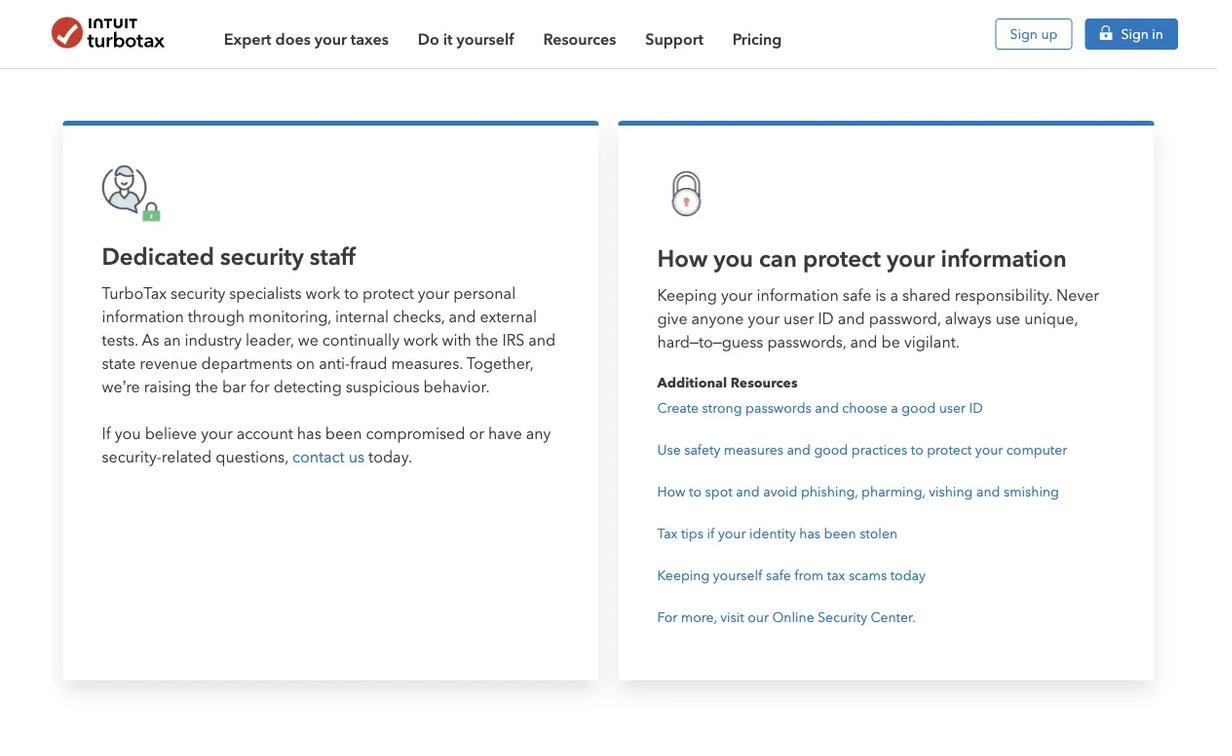 Task type: vqa. For each thing, say whether or not it's contained in the screenshot.
you associated with If
yes



Task type: describe. For each thing, give the bounding box(es) containing it.
good inside additional resources create strong passwords and choose a good user id
[[902, 401, 936, 417]]

security-
[[102, 448, 162, 467]]

state
[[102, 355, 136, 373]]

as
[[142, 332, 160, 350]]

a inside additional resources create strong passwords and choose a good user id
[[891, 401, 898, 417]]

been for compromised
[[325, 425, 362, 444]]

you for how
[[714, 244, 753, 273]]

dedicated security staff
[[102, 243, 356, 271]]

believe
[[145, 425, 197, 444]]

support link
[[645, 18, 703, 51]]

use
[[657, 443, 681, 459]]

your right does
[[315, 29, 347, 48]]

and right measures
[[787, 443, 811, 459]]

id inside keeping your information safe is a shared responsibility. never give anyone your user id and password, always use unique, hard–to–guess passwords, and be vigilant.
[[818, 310, 834, 328]]

1 vertical spatial work
[[403, 332, 438, 350]]

resources inside additional resources create strong passwords and choose a good user id
[[731, 374, 798, 391]]

0 vertical spatial yourself
[[457, 29, 514, 48]]

together,
[[466, 355, 534, 373]]

irs and state revenue departments on
[[102, 332, 556, 373]]

contact us link
[[292, 448, 365, 467]]

turbotax image
[[39, 17, 177, 48]]

responsibility.
[[955, 286, 1053, 305]]

measures
[[724, 443, 783, 459]]

information inside keeping your information safe is a shared responsibility. never give anyone your user id and password, always use unique, hard–to–guess passwords, and be vigilant.
[[757, 286, 839, 305]]

use
[[996, 310, 1021, 328]]

unique,
[[1024, 310, 1078, 328]]

1 vertical spatial good
[[814, 443, 848, 459]]

us
[[349, 448, 365, 467]]

for
[[250, 378, 270, 397]]

anyone
[[692, 310, 744, 328]]

visit
[[720, 610, 744, 626]]

hard–to–guess
[[657, 333, 764, 352]]

on
[[296, 355, 315, 373]]

vishing
[[929, 484, 973, 501]]

today
[[890, 568, 926, 584]]

tax
[[657, 526, 678, 542]]

online
[[772, 610, 814, 626]]

computer
[[1007, 443, 1067, 459]]

bar
[[222, 378, 246, 397]]

be
[[882, 333, 900, 352]]

your up shared
[[887, 244, 935, 273]]

any
[[526, 425, 551, 444]]

dedicated
[[102, 243, 214, 271]]

stolen
[[860, 526, 898, 542]]

use safety measures and good practices to protect your computer
[[657, 443, 1067, 459]]

1 horizontal spatial the
[[475, 332, 498, 350]]

practices
[[852, 443, 907, 459]]

additional
[[657, 374, 727, 391]]

with
[[442, 332, 472, 350]]

0 vertical spatial information
[[941, 244, 1067, 273]]

and inside turbotax security specialists work to protect your personal information through monitoring, internal checks, and external tests. as an industry leader,
[[449, 308, 476, 327]]

and right vishing
[[976, 484, 1000, 501]]

give
[[657, 310, 688, 328]]

avoid
[[763, 484, 798, 501]]

password,
[[869, 310, 941, 328]]

create strong passwords and choose a good user id link
[[657, 401, 983, 417]]

2 vertical spatial to
[[689, 484, 702, 501]]

never
[[1056, 286, 1099, 305]]

in
[[1152, 26, 1164, 42]]

account
[[237, 425, 293, 444]]

monitoring,
[[249, 308, 331, 327]]

keeping yourself safe from tax scams today
[[657, 568, 926, 584]]

if
[[102, 425, 111, 444]]

0 horizontal spatial safe
[[766, 568, 791, 584]]

strong
[[702, 401, 742, 417]]

is
[[875, 286, 886, 305]]

industry
[[185, 332, 242, 350]]

sign for sign in
[[1121, 26, 1149, 42]]

always
[[945, 310, 992, 328]]

tests.
[[102, 332, 138, 350]]

scams
[[849, 568, 887, 584]]

and inside irs and state revenue departments on
[[528, 332, 556, 350]]

do
[[418, 29, 439, 48]]

safety
[[684, 443, 720, 459]]

specialists
[[229, 285, 302, 303]]

can
[[759, 244, 797, 273]]

our
[[748, 610, 769, 626]]

work inside turbotax security specialists work to protect your personal information through monitoring, internal checks, and external tests. as an industry leader,
[[306, 285, 340, 303]]

your right anyone
[[748, 310, 780, 328]]

behavior.
[[424, 378, 490, 397]]

today.
[[368, 448, 412, 467]]

keeping your information safe is a shared responsibility. never give anyone your user id and password, always use unique, hard–to–guess passwords, and be vigilant.
[[657, 286, 1099, 352]]

you for if
[[115, 425, 141, 444]]

sign up link
[[996, 19, 1072, 50]]

vigilant.
[[904, 333, 960, 352]]

compromised
[[366, 425, 465, 444]]

sign for sign up
[[1010, 26, 1038, 42]]

security
[[818, 610, 867, 626]]



Task type: locate. For each thing, give the bounding box(es) containing it.
information up responsibility.
[[941, 244, 1067, 273]]

security up specialists on the top left of page
[[220, 243, 304, 271]]

for more, visit our online security center. link
[[657, 610, 916, 626]]

you inside 'if you believe your account has been compromised or have any security-related questions,'
[[115, 425, 141, 444]]

1 horizontal spatial resources
[[731, 374, 798, 391]]

questions,
[[216, 448, 288, 467]]

2 keeping from the top
[[657, 568, 710, 584]]

and right irs
[[528, 332, 556, 350]]

we continually work with the
[[298, 332, 502, 350]]

how up give
[[657, 244, 708, 273]]

1 horizontal spatial safe
[[843, 286, 872, 305]]

contact us today.
[[292, 448, 412, 467]]

0 horizontal spatial information
[[102, 308, 184, 327]]

if
[[707, 526, 715, 542]]

work down 'checks,'
[[403, 332, 438, 350]]

keeping inside keeping your information safe is a shared responsibility. never give anyone your user id and password, always use unique, hard–to–guess passwords, and be vigilant.
[[657, 286, 717, 305]]

1 vertical spatial has
[[799, 526, 821, 542]]

resources
[[543, 29, 616, 48], [731, 374, 798, 391]]

checks,
[[393, 308, 445, 327]]

1 vertical spatial id
[[969, 401, 983, 417]]

pharming,
[[862, 484, 926, 501]]

to inside turbotax security specialists work to protect your personal information through monitoring, internal checks, and external tests. as an industry leader,
[[344, 285, 359, 303]]

the left bar
[[195, 378, 218, 397]]

staff
[[310, 243, 356, 271]]

your up related
[[201, 425, 233, 444]]

1 keeping from the top
[[657, 286, 717, 305]]

0 vertical spatial to
[[344, 285, 359, 303]]

and up the with
[[449, 308, 476, 327]]

keeping for keeping your information safe is a shared responsibility. never give anyone your user id and password, always use unique, hard–to–guess passwords, and be vigilant.
[[657, 286, 717, 305]]

1 vertical spatial information
[[757, 286, 839, 305]]

expert does your taxes link
[[224, 18, 389, 51]]

revenue
[[140, 355, 197, 373]]

been for stolen
[[824, 526, 856, 542]]

for
[[657, 610, 678, 626]]

2 horizontal spatial protect
[[927, 443, 972, 459]]

and right "spot"
[[736, 484, 760, 501]]

information down can
[[757, 286, 839, 305]]

how for how you can protect your information
[[657, 244, 708, 273]]

your inside 'if you believe your account has been compromised or have any security-related questions,'
[[201, 425, 233, 444]]

protect up internal
[[363, 285, 414, 303]]

0 horizontal spatial protect
[[363, 285, 414, 303]]

pricing link
[[733, 18, 782, 51]]

user
[[784, 310, 814, 328], [939, 401, 966, 417]]

shared
[[902, 286, 951, 305]]

0 horizontal spatial good
[[814, 443, 848, 459]]

1 vertical spatial protect
[[363, 285, 414, 303]]

a right "choose"
[[891, 401, 898, 417]]

work
[[306, 285, 340, 303], [403, 332, 438, 350]]

tax
[[827, 568, 845, 584]]

raising
[[144, 378, 191, 397]]

center.
[[871, 610, 916, 626]]

information inside turbotax security specialists work to protect your personal information through monitoring, internal checks, and external tests. as an industry leader,
[[102, 308, 184, 327]]

1 how from the top
[[657, 244, 708, 273]]

keeping down tips in the right bottom of the page
[[657, 568, 710, 584]]

1 vertical spatial yourself
[[713, 568, 763, 584]]

1 vertical spatial resources
[[731, 374, 798, 391]]

0 vertical spatial id
[[818, 310, 834, 328]]

1 horizontal spatial information
[[757, 286, 839, 305]]

has inside 'if you believe your account has been compromised or have any security-related questions,'
[[297, 425, 321, 444]]

choose
[[842, 401, 888, 417]]

user inside keeping your information safe is a shared responsibility. never give anyone your user id and password, always use unique, hard–to–guess passwords, and be vigilant.
[[784, 310, 814, 328]]

resources link
[[543, 18, 616, 51]]

has up contact
[[297, 425, 321, 444]]

if you believe your account has been compromised or have any security-related questions,
[[102, 425, 551, 467]]

0 horizontal spatial yourself
[[457, 29, 514, 48]]

0 horizontal spatial been
[[325, 425, 362, 444]]

0 horizontal spatial user
[[784, 310, 814, 328]]

user down vigilant.
[[939, 401, 966, 417]]

resources left support
[[543, 29, 616, 48]]

detecting
[[274, 378, 342, 397]]

0 vertical spatial good
[[902, 401, 936, 417]]

safe
[[843, 286, 872, 305], [766, 568, 791, 584]]

1 horizontal spatial sign
[[1121, 26, 1149, 42]]

good up phishing,
[[814, 443, 848, 459]]

2 horizontal spatial to
[[911, 443, 924, 459]]

suspicious
[[346, 378, 420, 397]]

1 vertical spatial to
[[911, 443, 924, 459]]

2 horizontal spatial information
[[941, 244, 1067, 273]]

1 vertical spatial a
[[891, 401, 898, 417]]

your left computer
[[975, 443, 1003, 459]]

0 horizontal spatial id
[[818, 310, 834, 328]]

you
[[714, 244, 753, 273], [115, 425, 141, 444]]

expert does your taxes
[[224, 29, 389, 48]]

you right if
[[115, 425, 141, 444]]

support
[[645, 29, 703, 48]]

sign left in
[[1121, 26, 1149, 42]]

id inside additional resources create strong passwords and choose a good user id
[[969, 401, 983, 417]]

do it yourself
[[418, 29, 514, 48]]

do it yourself link
[[418, 18, 514, 51]]

and up 'passwords,'
[[838, 310, 865, 328]]

1 horizontal spatial work
[[403, 332, 438, 350]]

1 horizontal spatial protect
[[803, 244, 881, 273]]

information
[[941, 244, 1067, 273], [757, 286, 839, 305], [102, 308, 184, 327]]

internal
[[335, 308, 389, 327]]

leader,
[[246, 332, 294, 350]]

sign in link
[[1085, 19, 1178, 50]]

pricing
[[733, 29, 782, 48]]

0 horizontal spatial work
[[306, 285, 340, 303]]

information up 'as'
[[102, 308, 184, 327]]

1 vertical spatial security
[[171, 285, 225, 303]]

to up internal
[[344, 285, 359, 303]]

0 vertical spatial security
[[220, 243, 304, 271]]

been left the stolen
[[824, 526, 856, 542]]

departments
[[201, 355, 292, 373]]

1 vertical spatial keeping
[[657, 568, 710, 584]]

1 vertical spatial how
[[657, 484, 686, 501]]

for more, visit our online security center.
[[657, 610, 916, 626]]

1 horizontal spatial user
[[939, 401, 966, 417]]

through
[[188, 308, 245, 327]]

sign
[[1010, 26, 1038, 42], [1121, 26, 1149, 42]]

been inside 'if you believe your account has been compromised or have any security-related questions,'
[[325, 425, 362, 444]]

2 how from the top
[[657, 484, 686, 501]]

work down staff
[[306, 285, 340, 303]]

we
[[298, 332, 318, 350]]

measures.
[[391, 355, 463, 373]]

1 horizontal spatial been
[[824, 526, 856, 542]]

yourself right it
[[457, 29, 514, 48]]

fraud
[[350, 355, 387, 373]]

to left "spot"
[[689, 484, 702, 501]]

an
[[163, 332, 181, 350]]

been up contact us today.
[[325, 425, 362, 444]]

1 vertical spatial user
[[939, 401, 966, 417]]

1 vertical spatial you
[[115, 425, 141, 444]]

resources up passwords on the bottom
[[731, 374, 798, 391]]

1 sign from the left
[[1010, 26, 1038, 42]]

security for dedicated
[[220, 243, 304, 271]]

protect up is
[[803, 244, 881, 273]]

or
[[469, 425, 484, 444]]

1 vertical spatial been
[[824, 526, 856, 542]]

user up 'passwords,'
[[784, 310, 814, 328]]

and left be
[[850, 333, 878, 352]]

1 horizontal spatial good
[[902, 401, 936, 417]]

1 horizontal spatial you
[[714, 244, 753, 273]]

sign inside 'link'
[[1121, 26, 1149, 42]]

sign in
[[1121, 26, 1164, 42]]

1 horizontal spatial to
[[689, 484, 702, 501]]

sign left up
[[1010, 26, 1038, 42]]

continually
[[322, 332, 400, 350]]

and left "choose"
[[815, 401, 839, 417]]

0 vertical spatial work
[[306, 285, 340, 303]]

safe inside keeping your information safe is a shared responsibility. never give anyone your user id and password, always use unique, hard–to–guess passwords, and be vigilant.
[[843, 286, 872, 305]]

sign inside sign up link
[[1010, 26, 1038, 42]]

id
[[818, 310, 834, 328], [969, 401, 983, 417]]

your inside turbotax security specialists work to protect your personal information through monitoring, internal checks, and external tests. as an industry leader,
[[418, 285, 450, 303]]

you left can
[[714, 244, 753, 273]]

spot
[[705, 484, 733, 501]]

0 vertical spatial the
[[475, 332, 498, 350]]

id up 'passwords,'
[[818, 310, 834, 328]]

safe left from
[[766, 568, 791, 584]]

your up 'checks,'
[[418, 285, 450, 303]]

0 vertical spatial keeping
[[657, 286, 717, 305]]

your up anyone
[[721, 286, 753, 305]]

security up 'through'
[[171, 285, 225, 303]]

has for account
[[297, 425, 321, 444]]

has for identity
[[799, 526, 821, 542]]

user inside additional resources create strong passwords and choose a good user id
[[939, 401, 966, 417]]

id up vishing
[[969, 401, 983, 417]]

a inside keeping your information safe is a shared responsibility. never give anyone your user id and password, always use unique, hard–to–guess passwords, and be vigilant.
[[890, 286, 898, 305]]

security inside turbotax security specialists work to protect your personal information through monitoring, internal checks, and external tests. as an industry leader,
[[171, 285, 225, 303]]

0 horizontal spatial the
[[195, 378, 218, 397]]

0 horizontal spatial to
[[344, 285, 359, 303]]

0 vertical spatial how
[[657, 244, 708, 273]]

phishing,
[[801, 484, 858, 501]]

how for how to spot and avoid phishing, pharming, vishing and smishing
[[657, 484, 686, 501]]

create
[[657, 401, 699, 417]]

turbotax security specialists work to protect your personal information through monitoring, internal checks, and external tests. as an industry leader,
[[102, 285, 537, 350]]

protect inside turbotax security specialists work to protect your personal information through monitoring, internal checks, and external tests. as an industry leader,
[[363, 285, 414, 303]]

good right "choose"
[[902, 401, 936, 417]]

0 horizontal spatial has
[[297, 425, 321, 444]]

2 vertical spatial protect
[[927, 443, 972, 459]]

1 vertical spatial safe
[[766, 568, 791, 584]]

0 horizontal spatial sign
[[1010, 26, 1038, 42]]

we're
[[102, 378, 140, 397]]

1 vertical spatial the
[[195, 378, 218, 397]]

to right practices
[[911, 443, 924, 459]]

how down the "use"
[[657, 484, 686, 501]]

keeping for keeping yourself safe from tax scams today
[[657, 568, 710, 584]]

contact
[[292, 448, 345, 467]]

additional resources create strong passwords and choose a good user id
[[657, 374, 983, 417]]

0 vertical spatial you
[[714, 244, 753, 273]]

has right the identity
[[799, 526, 821, 542]]

anti-
[[319, 355, 350, 373]]

irs
[[502, 332, 525, 350]]

yourself
[[457, 29, 514, 48], [713, 568, 763, 584]]

2 sign from the left
[[1121, 26, 1149, 42]]

turbotax
[[102, 285, 167, 303]]

2 vertical spatial information
[[102, 308, 184, 327]]

0 vertical spatial has
[[297, 425, 321, 444]]

security for turbotax
[[171, 285, 225, 303]]

0 horizontal spatial resources
[[543, 29, 616, 48]]

0 horizontal spatial you
[[115, 425, 141, 444]]

1 horizontal spatial id
[[969, 401, 983, 417]]

tax tips if your identity has been stolen link
[[657, 526, 898, 542]]

0 vertical spatial protect
[[803, 244, 881, 273]]

up
[[1041, 26, 1058, 42]]

keeping up give
[[657, 286, 717, 305]]

sign up
[[1010, 26, 1058, 42]]

your
[[315, 29, 347, 48], [887, 244, 935, 273], [418, 285, 450, 303], [721, 286, 753, 305], [748, 310, 780, 328], [201, 425, 233, 444], [975, 443, 1003, 459], [718, 526, 746, 542]]

good
[[902, 401, 936, 417], [814, 443, 848, 459]]

from
[[795, 568, 824, 584]]

how you can protect your information
[[657, 244, 1067, 273]]

tips
[[681, 526, 704, 542]]

0 vertical spatial been
[[325, 425, 362, 444]]

does
[[275, 29, 311, 48]]

1 horizontal spatial yourself
[[713, 568, 763, 584]]

yourself up "visit"
[[713, 568, 763, 584]]

0 vertical spatial resources
[[543, 29, 616, 48]]

0 vertical spatial safe
[[843, 286, 872, 305]]

and inside additional resources create strong passwords and choose a good user id
[[815, 401, 839, 417]]

0 vertical spatial a
[[890, 286, 898, 305]]

a right is
[[890, 286, 898, 305]]

safe left is
[[843, 286, 872, 305]]

personal
[[454, 285, 516, 303]]

0 vertical spatial user
[[784, 310, 814, 328]]

the inside anti-fraud measures. together, we're raising the bar for detecting suspicious behavior.
[[195, 378, 218, 397]]

the left irs
[[475, 332, 498, 350]]

protect up vishing
[[927, 443, 972, 459]]

1 horizontal spatial has
[[799, 526, 821, 542]]

related
[[162, 448, 212, 467]]

your right if
[[718, 526, 746, 542]]



